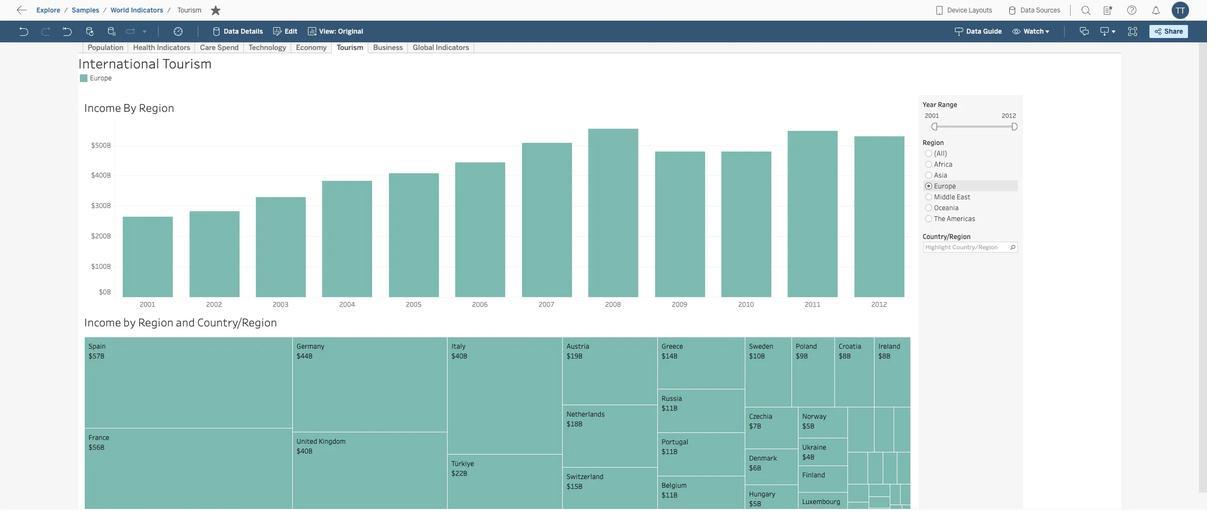 Task type: vqa. For each thing, say whether or not it's contained in the screenshot.
Tourism
yes



Task type: describe. For each thing, give the bounding box(es) containing it.
content
[[60, 8, 93, 18]]

explore / samples / world indicators /
[[36, 7, 171, 14]]

2 / from the left
[[103, 7, 107, 14]]

world
[[111, 7, 129, 14]]

explore link
[[36, 6, 61, 15]]

3 / from the left
[[167, 7, 171, 14]]

to
[[49, 8, 58, 18]]

explore
[[36, 7, 60, 14]]



Task type: locate. For each thing, give the bounding box(es) containing it.
samples link
[[71, 6, 100, 15]]

samples
[[72, 7, 99, 14]]

skip
[[28, 8, 47, 18]]

tourism
[[177, 7, 202, 14]]

1 horizontal spatial /
[[103, 7, 107, 14]]

/ left tourism element
[[167, 7, 171, 14]]

tourism element
[[174, 7, 205, 14]]

skip to content
[[28, 8, 93, 18]]

world indicators link
[[110, 6, 164, 15]]

skip to content link
[[26, 6, 111, 21]]

/ left the world
[[103, 7, 107, 14]]

1 / from the left
[[64, 7, 68, 14]]

indicators
[[131, 7, 163, 14]]

2 horizontal spatial /
[[167, 7, 171, 14]]

/ right to
[[64, 7, 68, 14]]

0 horizontal spatial /
[[64, 7, 68, 14]]

/
[[64, 7, 68, 14], [103, 7, 107, 14], [167, 7, 171, 14]]



